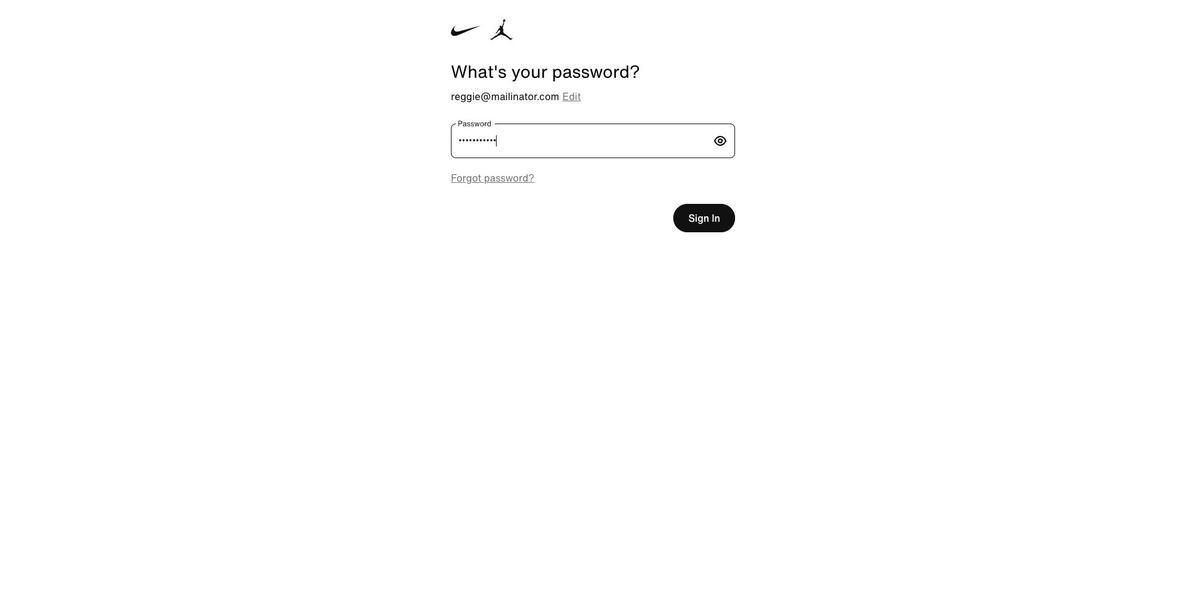 Task type: describe. For each thing, give the bounding box(es) containing it.
what's your password? element
[[451, 62, 735, 82]]

nike logo image
[[451, 20, 481, 41]]

what's your password? group element
[[451, 0, 735, 82]]



Task type: locate. For each thing, give the bounding box(es) containing it.
None password field
[[451, 124, 713, 158]]

show or hide the password image
[[713, 133, 728, 148]]



